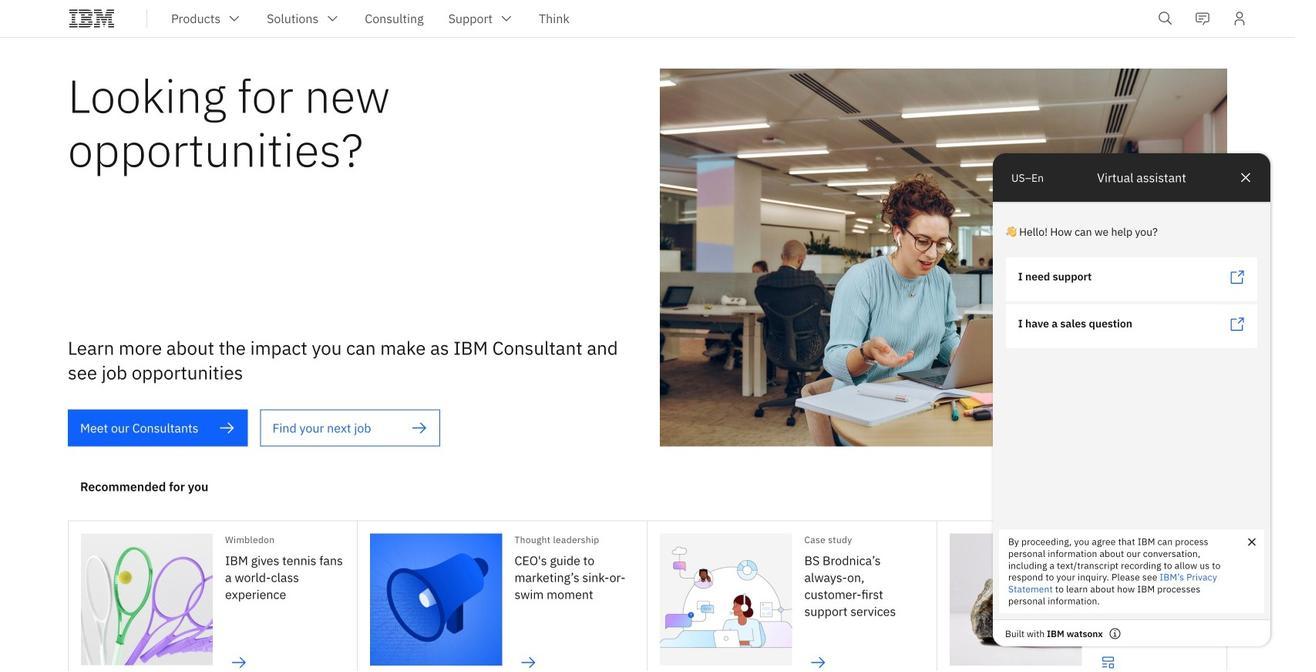 Task type: locate. For each thing, give the bounding box(es) containing it.
cancel image
[[1237, 168, 1255, 187]]

alert
[[999, 530, 1265, 614]]

close the chat window image
[[1237, 168, 1255, 187]]



Task type: describe. For each thing, give the bounding box(es) containing it.
learn more about ibm watson. image
[[1109, 628, 1121, 640]]

close notification image
[[1245, 535, 1260, 550]]



Task type: vqa. For each thing, say whether or not it's contained in the screenshot.
Learn more about IBM Watson. image
yes



